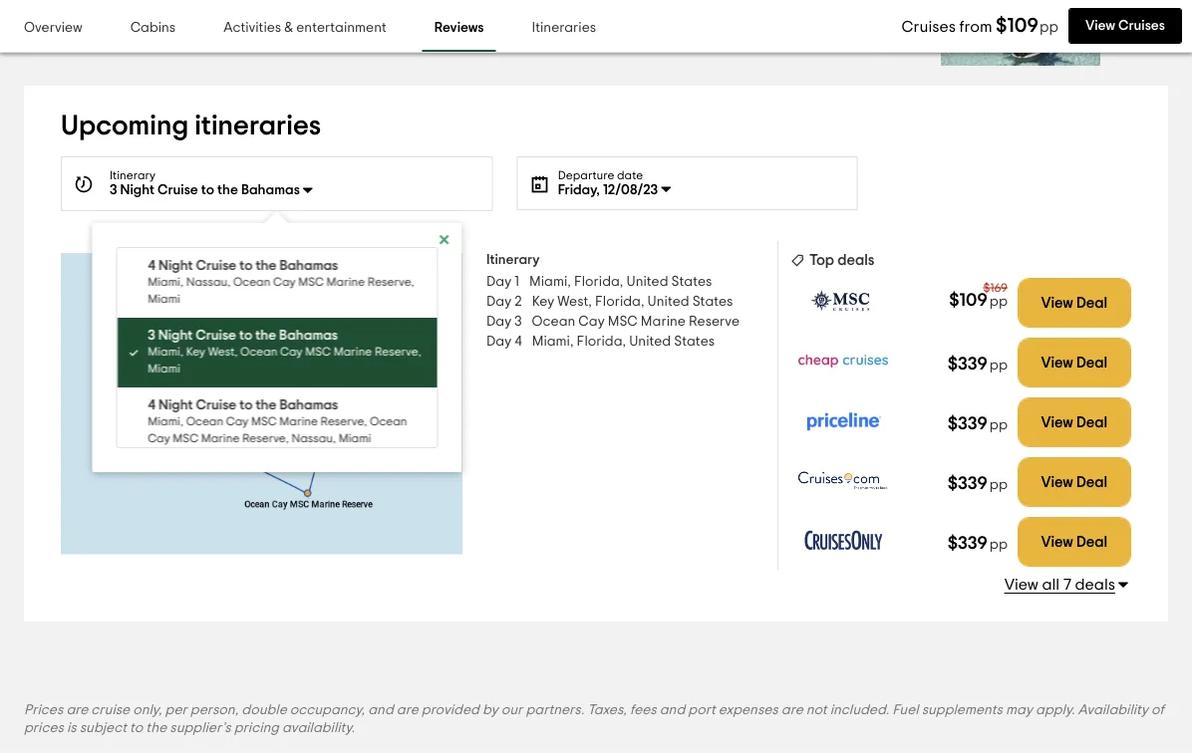 Task type: locate. For each thing, give the bounding box(es) containing it.
2 are from the left
[[397, 704, 418, 718]]

2 cruises from the left
[[1119, 19, 1165, 33]]

cruise down upcoming itineraries on the top of page
[[158, 184, 198, 198]]

miami, for 4 night cruise to the bahamas miami, ocean cay msc marine reserve, ocean cay msc marine reserve, nassau, miami
[[147, 417, 183, 429]]

7
[[1063, 578, 1072, 594]]

availability.
[[282, 722, 355, 736]]

florida,
[[574, 276, 624, 290], [595, 296, 645, 310], [577, 336, 626, 349]]

united up key west, florida, united states link
[[627, 276, 668, 290]]

are left provided
[[397, 704, 418, 718]]

to down 3 night cruise to the bahamas
[[239, 260, 252, 274]]

fees
[[630, 704, 657, 718]]

3 deal from the top
[[1077, 416, 1108, 431]]

4 inside 4 night cruise to the bahamas miami, nassau, ocean cay msc marine reserve, miami
[[147, 260, 155, 274]]

msc inside itinerary day​​ 1 miami, florida, united states day​​ 2 key west, florida, united states day​​ 3 ocean cay msc marine reserve day​​ 4 miami, florida, united states
[[608, 316, 638, 330]]

day​​
[[487, 276, 512, 290], [487, 296, 512, 310], [487, 316, 512, 330], [487, 336, 512, 349]]

the down itineraries on the top left of page
[[217, 184, 238, 198]]

west, up 4 night cruise to the bahamas miami, ocean cay msc marine reserve, ocean cay msc marine reserve, nassau, miami
[[207, 347, 237, 359]]

1 vertical spatial miami, florida, united states link
[[532, 333, 715, 352]]

2 $339 pp from the top
[[948, 415, 1008, 433]]

bahamas inside 4 night cruise to the bahamas miami, nassau, ocean cay msc marine reserve, miami
[[279, 260, 337, 274]]

reserve,
[[367, 277, 413, 289], [374, 347, 421, 359], [320, 417, 366, 429], [241, 434, 288, 446]]

the for 4 night cruise to the bahamas miami, ocean cay msc marine reserve, ocean cay msc marine reserve, nassau, miami
[[255, 399, 276, 413]]

states
[[672, 276, 712, 290], [693, 296, 733, 310], [674, 336, 715, 349]]

and
[[368, 704, 394, 718], [660, 704, 685, 718]]

to for 3 night cruise to the bahamas
[[201, 184, 214, 198]]

cruise down 3 night cruise to the bahamas
[[195, 260, 236, 274]]

not
[[806, 704, 827, 718]]

1 horizontal spatial itinerary
[[487, 254, 540, 268]]

itinerary inside itinerary day​​ 1 miami, florida, united states day​​ 2 key west, florida, united states day​​ 3 ocean cay msc marine reserve day​​ 4 miami, florida, united states
[[487, 254, 540, 268]]

1 right '&'
[[355, 16, 360, 29]]

miami, florida, united states link for 1
[[529, 273, 712, 293]]

the for 3 night cruise to the bahamas miami, key west, ocean cay msc marine reserve, miami
[[255, 330, 275, 344]]

4 night cruise to the bahamas miami, nassau, ocean cay msc marine reserve, miami
[[147, 260, 413, 306]]

marine
[[326, 277, 364, 289], [641, 316, 686, 330], [333, 347, 371, 359], [279, 417, 317, 429], [200, 434, 239, 446]]

1 horizontal spatial 1
[[515, 276, 519, 290]]

cay inside itinerary day​​ 1 miami, florida, united states day​​ 2 key west, florida, united states day​​ 3 ocean cay msc marine reserve day​​ 4 miami, florida, united states
[[579, 316, 605, 330]]

united
[[627, 276, 668, 290], [648, 296, 689, 310], [629, 336, 671, 349]]

fuel
[[893, 704, 919, 718]]

4 for 4 night cruise to the bahamas miami, ocean cay msc marine reserve, ocean cay msc marine reserve, nassau, miami
[[147, 399, 155, 413]]

bahamas
[[241, 184, 300, 198], [279, 260, 337, 274], [278, 330, 337, 344], [279, 399, 337, 413]]

3 $339 from the top
[[948, 475, 988, 493]]

to inside 3 night cruise to the bahamas miami, key west, ocean cay msc marine reserve, miami
[[238, 330, 252, 344]]

itinerary down upcoming
[[110, 170, 156, 182]]

$339
[[948, 356, 988, 374], [948, 415, 988, 433], [948, 475, 988, 493], [948, 535, 988, 553]]

4 inside 4 night cruise to the bahamas miami, ocean cay msc marine reserve, ocean cay msc marine reserve, nassau, miami
[[147, 399, 155, 413]]

cay
[[272, 277, 295, 289], [579, 316, 605, 330], [279, 347, 302, 359], [225, 417, 248, 429], [147, 434, 169, 446]]

to
[[201, 184, 214, 198], [239, 260, 252, 274], [238, 330, 252, 344], [239, 399, 252, 413], [130, 722, 143, 736]]

itinerary for itinerary
[[110, 170, 156, 182]]

apply.
[[1036, 704, 1075, 718]]

upcoming itineraries
[[61, 112, 321, 140]]

the inside 3 night cruise to the bahamas miami, key west, ocean cay msc marine reserve, miami
[[255, 330, 275, 344]]

marine inside 4 night cruise to the bahamas miami, nassau, ocean cay msc marine reserve, miami
[[326, 277, 364, 289]]

may
[[1006, 704, 1033, 718]]

&
[[284, 21, 293, 35]]

nassau, inside 4 night cruise to the bahamas miami, ocean cay msc marine reserve, ocean cay msc marine reserve, nassau, miami
[[291, 434, 335, 446]]

0 vertical spatial west,
[[558, 296, 592, 310]]

miami, inside 4 night cruise to the bahamas miami, ocean cay msc marine reserve, ocean cay msc marine reserve, nassau, miami
[[147, 417, 183, 429]]

bahamas down itineraries on the top left of page
[[241, 184, 300, 198]]

key west, florida, united states link
[[532, 293, 733, 313]]

pp inside cruises from $109 pp
[[1040, 20, 1059, 35]]

0 horizontal spatial nassau,
[[185, 277, 230, 289]]

deals right top in the right top of the page
[[838, 254, 875, 269]]

the down 4 night cruise to the bahamas miami, nassau, ocean cay msc marine reserve, miami
[[255, 330, 275, 344]]

$109 inside '$169 $109 pp'
[[949, 292, 988, 310]]

cruise for 4 night cruise to the bahamas miami, nassau, ocean cay msc marine reserve, miami
[[195, 260, 236, 274]]

reviews
[[434, 21, 484, 35]]

bahamas inside 3 night cruise to the bahamas miami, key west, ocean cay msc marine reserve, miami
[[278, 330, 337, 344]]

cruise
[[158, 184, 198, 198], [195, 260, 236, 274], [195, 330, 235, 344], [195, 399, 236, 413]]

…
[[577, 14, 588, 29]]

miami
[[147, 294, 179, 306], [147, 364, 179, 376], [338, 434, 370, 446]]

msc inside 4 night cruise to the bahamas miami, nassau, ocean cay msc marine reserve, miami
[[297, 277, 323, 289]]

reserve
[[689, 316, 740, 330]]

0 vertical spatial nassau,
[[185, 277, 230, 289]]

view
[[1086, 19, 1116, 33], [1041, 296, 1073, 311], [1041, 356, 1073, 371], [1041, 416, 1073, 431], [1041, 476, 1073, 491], [1041, 535, 1073, 550], [1005, 578, 1039, 594]]

the map for this itinerary is not available at this time. image
[[61, 254, 463, 555]]

miami, for 4 night cruise to the bahamas miami, nassau, ocean cay msc marine reserve, miami
[[147, 277, 183, 289]]

0 horizontal spatial west,
[[207, 347, 237, 359]]

port
[[688, 704, 716, 718]]

4 inside itinerary day​​ 1 miami, florida, united states day​​ 2 key west, florida, united states day​​ 3 ocean cay msc marine reserve day​​ 4 miami, florida, united states
[[515, 336, 522, 349]]

cruise for 4 night cruise to the bahamas miami, ocean cay msc marine reserve, ocean cay msc marine reserve, nassau, miami
[[195, 399, 236, 413]]

the inside 4 night cruise to the bahamas miami, ocean cay msc marine reserve, ocean cay msc marine reserve, nassau, miami
[[255, 399, 276, 413]]

cruise inside 4 night cruise to the bahamas miami, nassau, ocean cay msc marine reserve, miami
[[195, 260, 236, 274]]

1 vertical spatial $109
[[949, 292, 988, 310]]

are left the not
[[781, 704, 803, 718]]

itinerary up "2"
[[487, 254, 540, 268]]

1 vertical spatial key
[[185, 347, 205, 359]]

1 up "2"
[[515, 276, 519, 290]]

0 vertical spatial states
[[672, 276, 712, 290]]

reserve, inside 4 night cruise to the bahamas miami, nassau, ocean cay msc marine reserve, miami
[[367, 277, 413, 289]]

bahamas for 4 night cruise to the bahamas miami, nassau, ocean cay msc marine reserve, miami
[[279, 260, 337, 274]]

0 horizontal spatial key
[[185, 347, 205, 359]]

the down 3 night cruise to the bahamas miami, key west, ocean cay msc marine reserve, miami
[[255, 399, 276, 413]]

0 vertical spatial 1
[[355, 16, 360, 29]]

west,
[[558, 296, 592, 310], [207, 347, 237, 359]]

united down key west, florida, united states link
[[629, 336, 671, 349]]

key
[[532, 296, 555, 310], [185, 347, 205, 359]]

1 deal from the top
[[1077, 296, 1108, 311]]

1 $339 pp from the top
[[948, 356, 1008, 374]]

1 vertical spatial states
[[693, 296, 733, 310]]

1 day​​ from the top
[[487, 276, 512, 290]]

nassau, down 3 night cruise to the bahamas miami, key west, ocean cay msc marine reserve, miami
[[291, 434, 335, 446]]

miami, inside 3 night cruise to the bahamas miami, key west, ocean cay msc marine reserve, miami
[[147, 347, 183, 359]]

3 $339 pp from the top
[[948, 475, 1008, 493]]

the down only,
[[146, 722, 167, 736]]

activities & entertainment link
[[212, 6, 399, 52]]

miami, florida, united states link for 4
[[532, 333, 715, 352]]

night inside 4 night cruise to the bahamas miami, nassau, ocean cay msc marine reserve, miami
[[158, 260, 192, 274]]

activities & entertainment
[[224, 21, 387, 35]]

4 link
[[457, 3, 497, 42]]

west, right "2"
[[558, 296, 592, 310]]

our
[[501, 704, 523, 718]]

night inside 4 night cruise to the bahamas miami, ocean cay msc marine reserve, ocean cay msc marine reserve, nassau, miami
[[158, 399, 192, 413]]

miami,
[[529, 276, 571, 290], [147, 277, 183, 289], [532, 336, 574, 349], [147, 347, 183, 359], [147, 417, 183, 429]]

bahamas down 3 night cruise to the bahamas miami, key west, ocean cay msc marine reserve, miami
[[279, 399, 337, 413]]

miami inside 4 night cruise to the bahamas miami, ocean cay msc marine reserve, ocean cay msc marine reserve, nassau, miami
[[338, 434, 370, 446]]

1 horizontal spatial cruises
[[1119, 19, 1165, 33]]

itineraries
[[195, 112, 321, 140]]

msc inside 3 night cruise to the bahamas miami, key west, ocean cay msc marine reserve, miami
[[304, 347, 330, 359]]

1 vertical spatial itinerary
[[487, 254, 540, 268]]

to inside 4 night cruise to the bahamas miami, ocean cay msc marine reserve, ocean cay msc marine reserve, nassau, miami
[[239, 399, 252, 413]]

to for 4 night cruise to the bahamas miami, ocean cay msc marine reserve, ocean cay msc marine reserve, nassau, miami
[[239, 399, 252, 413]]

cruise inside 3 night cruise to the bahamas miami, key west, ocean cay msc marine reserve, miami
[[195, 330, 235, 344]]

3
[[434, 16, 441, 29], [110, 184, 117, 198], [515, 316, 522, 330], [147, 330, 154, 344]]

to down upcoming itineraries on the top of page
[[201, 184, 214, 198]]

1
[[355, 16, 360, 29], [515, 276, 519, 290]]

overview link
[[12, 6, 94, 52]]

to down only,
[[130, 722, 143, 736]]

marine inside itinerary day​​ 1 miami, florida, united states day​​ 2 key west, florida, united states day​​ 3 ocean cay msc marine reserve day​​ 4 miami, florida, united states
[[641, 316, 686, 330]]

night
[[120, 184, 155, 198], [158, 260, 192, 274], [157, 330, 192, 344], [158, 399, 192, 413]]

deals right the 7
[[1075, 578, 1116, 594]]

pp
[[1040, 20, 1059, 35], [990, 295, 1008, 309], [990, 359, 1008, 373], [990, 418, 1008, 433], [990, 478, 1008, 493], [990, 538, 1008, 552]]

cay inside 4 night cruise to the bahamas miami, nassau, ocean cay msc marine reserve, miami
[[272, 277, 295, 289]]

united up reserve
[[648, 296, 689, 310]]

to inside 4 night cruise to the bahamas miami, nassau, ocean cay msc marine reserve, miami
[[239, 260, 252, 274]]

0 horizontal spatial $109
[[949, 292, 988, 310]]

2 vertical spatial miami
[[338, 434, 370, 446]]

bahamas for 3 night cruise to the bahamas miami, key west, ocean cay msc marine reserve, miami
[[278, 330, 337, 344]]

to down 3 night cruise to the bahamas miami, key west, ocean cay msc marine reserve, miami
[[239, 399, 252, 413]]

bahamas for 3 night cruise to the bahamas
[[241, 184, 300, 198]]

0 vertical spatial $109
[[996, 16, 1039, 36]]

0 vertical spatial miami, florida, united states link
[[529, 273, 712, 293]]

deals
[[838, 254, 875, 269], [1075, 578, 1116, 594]]

0 horizontal spatial itinerary
[[110, 170, 156, 182]]

is
[[67, 722, 76, 736]]

3 inside 3 night cruise to the bahamas miami, key west, ocean cay msc marine reserve, miami
[[147, 330, 154, 344]]

view cruises
[[1086, 19, 1165, 33]]

$339 pp
[[948, 356, 1008, 374], [948, 415, 1008, 433], [948, 475, 1008, 493], [948, 535, 1008, 553]]

and right fees
[[660, 704, 685, 718]]

1 horizontal spatial west,
[[558, 296, 592, 310]]

1 vertical spatial deals
[[1075, 578, 1116, 594]]

miami, inside 4 night cruise to the bahamas miami, nassau, ocean cay msc marine reserve, miami
[[147, 277, 183, 289]]

the up 3 night cruise to the bahamas miami, key west, ocean cay msc marine reserve, miami
[[255, 260, 276, 274]]

to down 4 night cruise to the bahamas miami, nassau, ocean cay msc marine reserve, miami
[[238, 330, 252, 344]]

0 vertical spatial key
[[532, 296, 555, 310]]

2 $339 from the top
[[948, 415, 988, 433]]

cruise inside 4 night cruise to the bahamas miami, ocean cay msc marine reserve, ocean cay msc marine reserve, nassau, miami
[[195, 399, 236, 413]]

bahamas down 4 night cruise to the bahamas miami, nassau, ocean cay msc marine reserve, miami
[[278, 330, 337, 344]]

0 horizontal spatial cruises
[[902, 19, 956, 35]]

1 cruises from the left
[[902, 19, 956, 35]]

2 deal from the top
[[1077, 356, 1108, 371]]

bahamas for 4 night cruise to the bahamas miami, ocean cay msc marine reserve, ocean cay msc marine reserve, nassau, miami
[[279, 399, 337, 413]]

and right occupancy, in the left of the page
[[368, 704, 394, 718]]

1 horizontal spatial nassau,
[[291, 434, 335, 446]]

1 vertical spatial 1
[[515, 276, 519, 290]]

view all 7 deals
[[1005, 578, 1116, 594]]

deal
[[1077, 296, 1108, 311], [1077, 356, 1108, 371], [1077, 416, 1108, 431], [1077, 476, 1108, 491], [1077, 535, 1108, 550]]

night for 3 night cruise to the bahamas miami, key west, ocean cay msc marine reserve, miami
[[157, 330, 192, 344]]

miami, florida, united states link down the 12/08/23
[[529, 273, 712, 293]]

miami, florida, united states link down key west, florida, united states link
[[532, 333, 715, 352]]

view deal
[[1041, 296, 1108, 311], [1041, 356, 1108, 371], [1041, 416, 1108, 431], [1041, 476, 1108, 491], [1041, 535, 1108, 550]]

bahamas inside 4 night cruise to the bahamas miami, ocean cay msc marine reserve, ocean cay msc marine reserve, nassau, miami
[[279, 399, 337, 413]]

bahamas up 3 night cruise to the bahamas miami, key west, ocean cay msc marine reserve, miami
[[279, 260, 337, 274]]

1 horizontal spatial are
[[397, 704, 418, 718]]

1 are from the left
[[66, 704, 88, 718]]

3 day​​ from the top
[[487, 316, 512, 330]]

2 and from the left
[[660, 704, 685, 718]]

0 horizontal spatial deals
[[838, 254, 875, 269]]

nassau,
[[185, 277, 230, 289], [291, 434, 335, 446]]

2 day​​ from the top
[[487, 296, 512, 310]]

ocean
[[232, 277, 270, 289], [532, 316, 576, 330], [239, 347, 277, 359], [185, 417, 223, 429], [369, 417, 406, 429]]

2 horizontal spatial are
[[781, 704, 803, 718]]

itineraries
[[532, 21, 596, 35]]

0 vertical spatial united
[[627, 276, 668, 290]]

4 for 4 night cruise to the bahamas miami, nassau, ocean cay msc marine reserve, miami
[[147, 260, 155, 274]]

1 vertical spatial miami
[[147, 364, 179, 376]]

per
[[165, 704, 187, 718]]

subject
[[79, 722, 127, 736]]

1 $339 from the top
[[948, 356, 988, 374]]

key inside 3 night cruise to the bahamas miami, key west, ocean cay msc marine reserve, miami
[[185, 347, 205, 359]]

0 vertical spatial miami
[[147, 294, 179, 306]]

are up is
[[66, 704, 88, 718]]

0 vertical spatial deals
[[838, 254, 875, 269]]

6
[[553, 16, 561, 29]]

the
[[217, 184, 238, 198], [255, 260, 276, 274], [255, 330, 275, 344], [255, 399, 276, 413], [146, 722, 167, 736]]

miami, florida, united states link
[[529, 273, 712, 293], [532, 333, 715, 352]]

0 horizontal spatial and
[[368, 704, 394, 718]]

night for 4 night cruise to the bahamas miami, nassau, ocean cay msc marine reserve, miami
[[158, 260, 192, 274]]

$109
[[996, 16, 1039, 36], [949, 292, 988, 310]]

ocean inside 3 night cruise to the bahamas miami, key west, ocean cay msc marine reserve, miami
[[239, 347, 277, 359]]

night inside 3 night cruise to the bahamas miami, key west, ocean cay msc marine reserve, miami
[[157, 330, 192, 344]]

the inside 4 night cruise to the bahamas miami, nassau, ocean cay msc marine reserve, miami
[[255, 260, 276, 274]]

1 horizontal spatial and
[[660, 704, 685, 718]]

cruise down 3 night cruise to the bahamas miami, key west, ocean cay msc marine reserve, miami
[[195, 399, 236, 413]]

1 vertical spatial west,
[[207, 347, 237, 359]]

the for 3 night cruise to the bahamas
[[217, 184, 238, 198]]

are
[[66, 704, 88, 718], [397, 704, 418, 718], [781, 704, 803, 718]]

1 horizontal spatial key
[[532, 296, 555, 310]]

msc
[[297, 277, 323, 289], [608, 316, 638, 330], [304, 347, 330, 359], [250, 417, 276, 429], [172, 434, 198, 446]]

1 vertical spatial florida,
[[595, 296, 645, 310]]

0 vertical spatial itinerary
[[110, 170, 156, 182]]

0 horizontal spatial are
[[66, 704, 88, 718]]

cruise down 4 night cruise to the bahamas miami, nassau, ocean cay msc marine reserve, miami
[[195, 330, 235, 344]]

2
[[515, 296, 522, 310]]

nassau, down 3 night cruise to the bahamas
[[185, 277, 230, 289]]

top
[[810, 254, 834, 269]]

1 vertical spatial nassau,
[[291, 434, 335, 446]]



Task type: vqa. For each thing, say whether or not it's contained in the screenshot.
the rightmost Find the best cruise for you
no



Task type: describe. For each thing, give the bounding box(es) containing it.
reviews link
[[422, 6, 496, 52]]

marine inside 3 night cruise to the bahamas miami, key west, ocean cay msc marine reserve, miami
[[333, 347, 371, 359]]

all
[[1042, 578, 1060, 594]]

1 horizontal spatial deals
[[1075, 578, 1116, 594]]

ocean inside 4 night cruise to the bahamas miami, nassau, ocean cay msc marine reserve, miami
[[232, 277, 270, 289]]

departure
[[558, 170, 614, 182]]

advertisement region
[[941, 0, 1101, 66]]

4 for 4
[[473, 16, 481, 29]]

occupancy,
[[290, 704, 365, 718]]

reserve, inside 3 night cruise to the bahamas miami, key west, ocean cay msc marine reserve, miami
[[374, 347, 421, 359]]

night for 3 night cruise to the bahamas
[[120, 184, 155, 198]]

prices are cruise only, per person, double occupancy, and are provided by our partners. taxes, fees and port expenses are not included. fuel supplements may apply. availability of prices is subject to the supplier's pricing availability.
[[24, 704, 1164, 736]]

person,
[[190, 704, 239, 718]]

4 $339 pp from the top
[[948, 535, 1008, 553]]

3 inside itinerary day​​ 1 miami, florida, united states day​​ 2 key west, florida, united states day​​ 3 ocean cay msc marine reserve day​​ 4 miami, florida, united states
[[515, 316, 522, 330]]

expenses
[[719, 704, 778, 718]]

3 are from the left
[[781, 704, 803, 718]]

4 deal from the top
[[1077, 476, 1108, 491]]

availability
[[1078, 704, 1148, 718]]

cay inside 3 night cruise to the bahamas miami, key west, ocean cay msc marine reserve, miami
[[279, 347, 302, 359]]

$169 $109 pp
[[949, 283, 1008, 310]]

cruises from $109 pp
[[902, 16, 1059, 36]]

west, inside 3 night cruise to the bahamas miami, key west, ocean cay msc marine reserve, miami
[[207, 347, 237, 359]]

1 view deal from the top
[[1041, 296, 1108, 311]]

supplier's
[[170, 722, 231, 736]]

cruise
[[91, 704, 130, 718]]

upcoming
[[61, 112, 189, 140]]

0 horizontal spatial 1
[[355, 16, 360, 29]]

0 vertical spatial florida,
[[574, 276, 624, 290]]

taxes,
[[587, 704, 627, 718]]

itinerary for itinerary day​​ 1 miami, florida, united states day​​ 2 key west, florida, united states day​​ 3 ocean cay msc marine reserve day​​ 4 miami, florida, united states
[[487, 254, 540, 268]]

prices
[[24, 704, 63, 718]]

1 and from the left
[[368, 704, 394, 718]]

cruise for 3 night cruise to the bahamas miami, key west, ocean cay msc marine reserve, miami
[[195, 330, 235, 344]]

itineraries link
[[520, 6, 608, 52]]

$169
[[984, 283, 1008, 295]]

3 for 3
[[434, 16, 441, 29]]

4 $339 from the top
[[948, 535, 988, 553]]

3 for 3 night cruise to the bahamas
[[110, 184, 117, 198]]

2 vertical spatial florida,
[[577, 336, 626, 349]]

3 view deal from the top
[[1041, 416, 1108, 431]]

overview
[[24, 21, 82, 35]]

12/08/23
[[603, 184, 658, 198]]

friday,
[[558, 184, 600, 198]]

miami, for 3 night cruise to the bahamas miami, key west, ocean cay msc marine reserve, miami
[[147, 347, 183, 359]]

cruises inside cruises from $109 pp
[[902, 19, 956, 35]]

top deals
[[810, 254, 875, 269]]

nassau, inside 4 night cruise to the bahamas miami, nassau, ocean cay msc marine reserve, miami
[[185, 277, 230, 289]]

entertainment
[[296, 21, 387, 35]]

night for 4 night cruise to the bahamas miami, ocean cay msc marine reserve, ocean cay msc marine reserve, nassau, miami
[[158, 399, 192, 413]]

to inside prices are cruise only, per person, double occupancy, and are provided by our partners. taxes, fees and port expenses are not included. fuel supplements may apply. availability of prices is subject to the supplier's pricing availability.
[[130, 722, 143, 736]]

cabins
[[130, 21, 176, 35]]

2 vertical spatial states
[[674, 336, 715, 349]]

the for 4 night cruise to the bahamas miami, nassau, ocean cay msc marine reserve, miami
[[255, 260, 276, 274]]

2 view deal from the top
[[1041, 356, 1108, 371]]

4 view deal from the top
[[1041, 476, 1108, 491]]

only,
[[133, 704, 162, 718]]

from
[[960, 19, 993, 35]]

3 link
[[418, 3, 457, 42]]

provided
[[421, 704, 479, 718]]

west, inside itinerary day​​ 1 miami, florida, united states day​​ 2 key west, florida, united states day​​ 3 ocean cay msc marine reserve day​​ 4 miami, florida, united states
[[558, 296, 592, 310]]

included.
[[830, 704, 889, 718]]

miami inside 3 night cruise to the bahamas miami, key west, ocean cay msc marine reserve, miami
[[147, 364, 179, 376]]

by
[[482, 704, 498, 718]]

the inside prices are cruise only, per person, double occupancy, and are provided by our partners. taxes, fees and port expenses are not included. fuel supplements may apply. availability of prices is subject to the supplier's pricing availability.
[[146, 722, 167, 736]]

1 inside itinerary day​​ 1 miami, florida, united states day​​ 2 key west, florida, united states day​​ 3 ocean cay msc marine reserve day​​ 4 miami, florida, united states
[[515, 276, 519, 290]]

prices
[[24, 722, 64, 736]]

1 vertical spatial united
[[648, 296, 689, 310]]

key inside itinerary day​​ 1 miami, florida, united states day​​ 2 key west, florida, united states day​​ 3 ocean cay msc marine reserve day​​ 4 miami, florida, united states
[[532, 296, 555, 310]]

1 horizontal spatial $109
[[996, 16, 1039, 36]]

date
[[617, 170, 643, 182]]

miami inside 4 night cruise to the bahamas miami, nassau, ocean cay msc marine reserve, miami
[[147, 294, 179, 306]]

to for 4 night cruise to the bahamas miami, nassau, ocean cay msc marine reserve, miami
[[239, 260, 252, 274]]

4 day​​ from the top
[[487, 336, 512, 349]]

double
[[242, 704, 287, 718]]

of
[[1151, 704, 1164, 718]]

5 deal from the top
[[1077, 535, 1108, 550]]

itinerary day​​ 1 miami, florida, united states day​​ 2 key west, florida, united states day​​ 3 ocean cay msc marine reserve day​​ 4 miami, florida, united states
[[487, 254, 740, 349]]

3 night cruise to the bahamas
[[110, 184, 300, 198]]

activities
[[224, 21, 281, 35]]

ocean inside itinerary day​​ 1 miami, florida, united states day​​ 2 key west, florida, united states day​​ 3 ocean cay msc marine reserve day​​ 4 miami, florida, united states
[[532, 316, 576, 330]]

pricing
[[234, 722, 279, 736]]

3 night cruise to the bahamas miami, key west, ocean cay msc marine reserve, miami
[[147, 330, 421, 376]]

6 link
[[537, 3, 577, 42]]

supplements
[[922, 704, 1003, 718]]

2 vertical spatial united
[[629, 336, 671, 349]]

departure date friday, 12/08/23
[[558, 170, 658, 198]]

to for 3 night cruise to the bahamas miami, key west, ocean cay msc marine reserve, miami
[[238, 330, 252, 344]]

pp inside '$169 $109 pp'
[[990, 295, 1008, 309]]

cruise for 3 night cruise to the bahamas
[[158, 184, 198, 198]]

3 for 3 night cruise to the bahamas miami, key west, ocean cay msc marine reserve, miami
[[147, 330, 154, 344]]

4 night cruise to the bahamas miami, ocean cay msc marine reserve, ocean cay msc marine reserve, nassau, miami
[[147, 399, 406, 446]]

cabins link
[[118, 6, 188, 52]]

5 view deal from the top
[[1041, 535, 1108, 550]]

partners.
[[526, 704, 584, 718]]



